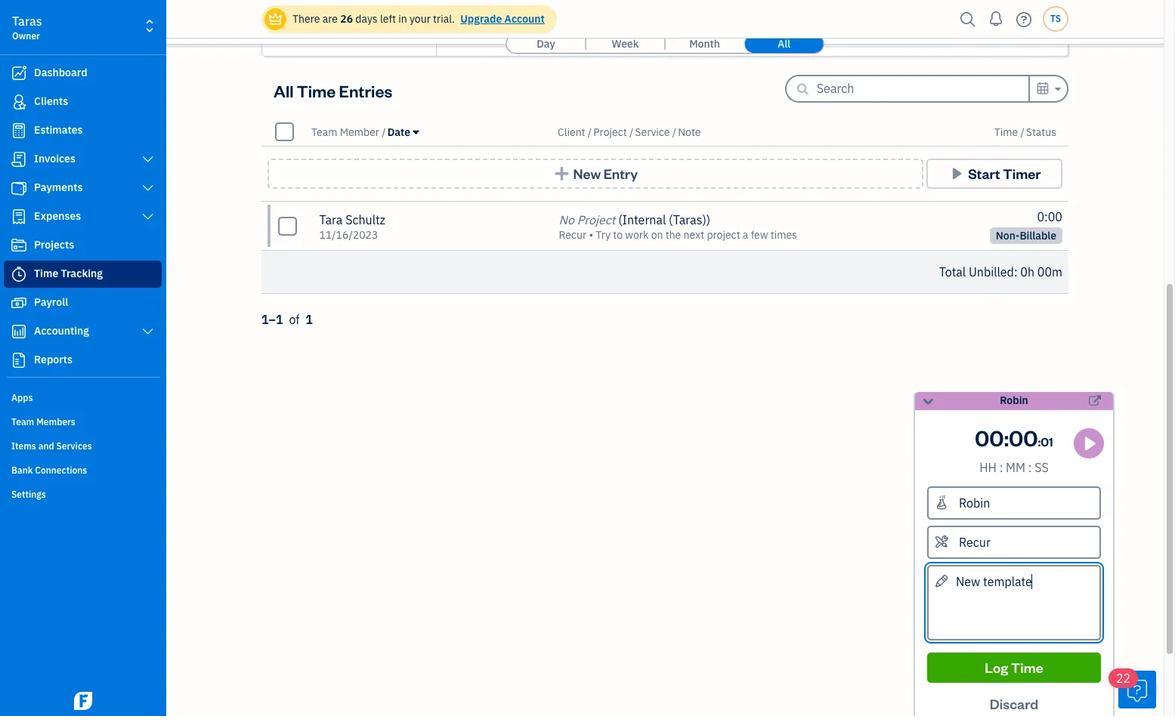 Task type: locate. For each thing, give the bounding box(es) containing it.
1 vertical spatial project
[[578, 213, 616, 228]]

/ left date
[[382, 125, 386, 139]]

1 vertical spatial team
[[11, 417, 34, 428]]

accounting
[[34, 324, 89, 338]]

team members link
[[4, 411, 162, 433]]

1 vertical spatial time tracking
[[34, 267, 103, 281]]

)
[[707, 213, 711, 228]]

0 horizontal spatial team
[[11, 417, 34, 428]]

payroll link
[[4, 290, 162, 317]]

2 chevron large down image from the top
[[141, 182, 155, 194]]

team left "member"
[[312, 125, 338, 139]]

ss
[[1036, 461, 1050, 476]]

left
[[380, 12, 396, 26]]

expense image
[[10, 209, 28, 225]]

notifications image
[[985, 4, 1009, 34]]

team down apps
[[11, 417, 34, 428]]

log time
[[986, 659, 1044, 677]]

chevron large down image
[[141, 154, 155, 166], [141, 182, 155, 194], [141, 326, 155, 338]]

projects
[[34, 238, 74, 252]]

1 vertical spatial caretdown image
[[413, 126, 419, 138]]

What are you working on? text field
[[928, 566, 1102, 641]]

payment image
[[10, 181, 28, 196]]

estimates
[[34, 123, 83, 137]]

taras owner
[[12, 14, 42, 42]]

work
[[626, 228, 649, 242]]

1 horizontal spatial time tracking
[[262, 3, 370, 24]]

to
[[614, 228, 623, 242]]

payroll
[[34, 296, 68, 309]]

01
[[1042, 434, 1054, 450]]

calendar image
[[1037, 79, 1051, 98]]

are
[[323, 12, 338, 26]]

1 vertical spatial all
[[274, 80, 294, 101]]

2 / from the left
[[588, 125, 592, 139]]

service link
[[636, 125, 673, 139]]

0 vertical spatial caretdown image
[[1053, 80, 1062, 98]]

generate invoice
[[949, 5, 1056, 22]]

items and services
[[11, 441, 92, 452]]

0 vertical spatial chevron large down image
[[141, 154, 155, 166]]

26
[[341, 12, 353, 26]]

22
[[1117, 672, 1132, 687]]

3 chevron large down image from the top
[[141, 326, 155, 338]]

tracking inside main element
[[61, 267, 103, 281]]

tracking
[[304, 3, 370, 24], [61, 267, 103, 281]]

start timer
[[969, 165, 1042, 182]]

0 vertical spatial tracking
[[304, 3, 370, 24]]

1 00 from the left
[[976, 424, 1005, 452]]

:
[[1015, 265, 1018, 280], [1005, 424, 1010, 452], [1039, 434, 1042, 450], [1000, 461, 1004, 476], [1029, 461, 1033, 476]]

log time button
[[928, 653, 1102, 684]]

: up 'ss'
[[1039, 434, 1042, 450]]

0 horizontal spatial tracking
[[61, 267, 103, 281]]

team for team member /
[[312, 125, 338, 139]]

expenses link
[[4, 203, 162, 231]]

accounting link
[[4, 318, 162, 346]]

recur
[[559, 228, 587, 242]]

tracking left left
[[304, 3, 370, 24]]

invoice
[[1011, 5, 1056, 22]]

unbilled
[[970, 265, 1015, 280]]

0 vertical spatial team
[[312, 125, 338, 139]]

00 left 01
[[1010, 424, 1039, 452]]

00
[[976, 424, 1005, 452], [1010, 424, 1039, 452]]

2 vertical spatial chevron large down image
[[141, 326, 155, 338]]

time right the timer 'icon'
[[34, 267, 58, 281]]

team inside main element
[[11, 417, 34, 428]]

/ left 'note' link
[[673, 125, 677, 139]]

entries
[[339, 80, 393, 101]]

go to help image
[[1013, 8, 1037, 31]]

next
[[684, 228, 705, 242]]

chevron large down image inside accounting link
[[141, 326, 155, 338]]

items and services link
[[4, 435, 162, 458]]

timer
[[1004, 165, 1042, 182]]

invoices
[[34, 152, 76, 166]]

1 horizontal spatial team
[[312, 125, 338, 139]]

clients
[[34, 95, 68, 108]]

upgrade account link
[[458, 12, 545, 26]]

1 chevron large down image from the top
[[141, 154, 155, 166]]

money image
[[10, 296, 28, 311]]

clients link
[[4, 88, 162, 116]]

bank connections
[[11, 465, 87, 476]]

hh
[[980, 461, 997, 476]]

5 / from the left
[[1021, 125, 1025, 139]]

00m
[[1038, 265, 1063, 280]]

settings link
[[4, 483, 162, 506]]

00 : 00 : 01
[[976, 424, 1054, 452]]

caretdown image right date
[[413, 126, 419, 138]]

/ right client
[[588, 125, 592, 139]]

time right log at the bottom
[[1012, 659, 1044, 677]]

1 vertical spatial chevron large down image
[[141, 182, 155, 194]]

project
[[594, 125, 627, 139], [578, 213, 616, 228]]

0 vertical spatial all
[[778, 37, 791, 51]]

1 horizontal spatial caretdown image
[[1053, 80, 1062, 98]]

time tracking inside main element
[[34, 267, 103, 281]]

collapse timer details image
[[922, 393, 936, 411]]

time / status
[[995, 125, 1057, 139]]

1 vertical spatial tracking
[[61, 267, 103, 281]]

owner
[[12, 30, 40, 42]]

2 00 from the left
[[1010, 424, 1039, 452]]

0 horizontal spatial caretdown image
[[413, 126, 419, 138]]

payments
[[34, 181, 83, 194]]

: left 'ss'
[[1029, 461, 1033, 476]]

project link
[[594, 125, 630, 139]]

project
[[707, 228, 741, 242]]

: inside 00 : 00 : 01
[[1039, 434, 1042, 450]]

1 horizontal spatial all
[[778, 37, 791, 51]]

week
[[612, 37, 639, 51]]

time tracking
[[262, 3, 370, 24], [34, 267, 103, 281]]

1 horizontal spatial tracking
[[304, 3, 370, 24]]

/ left status link
[[1021, 125, 1025, 139]]

0 horizontal spatial 00
[[976, 424, 1005, 452]]

dashboard
[[34, 66, 87, 79]]

service
[[636, 125, 670, 139]]

all time entries
[[274, 80, 393, 101]]

team member /
[[312, 125, 386, 139]]

no
[[559, 213, 575, 228]]

all
[[778, 37, 791, 51], [274, 80, 294, 101]]

time left status link
[[995, 125, 1019, 139]]

new entry button
[[268, 159, 924, 189]]

00 up hh
[[976, 424, 1005, 452]]

chevron large down image inside invoices link
[[141, 154, 155, 166]]

caretdown image
[[1053, 80, 1062, 98], [413, 126, 419, 138]]

invoices link
[[4, 146, 162, 173]]

month link
[[666, 35, 745, 53]]

chevron large down image for payments
[[141, 182, 155, 194]]

1
[[306, 312, 313, 327]]

/ left service
[[630, 125, 634, 139]]

team
[[312, 125, 338, 139], [11, 417, 34, 428]]

tracking down the projects link
[[61, 267, 103, 281]]

apps
[[11, 393, 33, 404]]

0 horizontal spatial time tracking
[[34, 267, 103, 281]]

project up •
[[578, 213, 616, 228]]

1 horizontal spatial 00
[[1010, 424, 1039, 452]]

projects link
[[4, 232, 162, 259]]

caretdown image right calendar icon
[[1053, 80, 1062, 98]]

0 horizontal spatial all
[[274, 80, 294, 101]]

schultz
[[346, 213, 386, 228]]

project right client
[[594, 125, 627, 139]]

in
[[399, 12, 407, 26]]

time left are
[[262, 3, 301, 24]]

generate invoice button
[[936, 0, 1069, 29]]



Task type: vqa. For each thing, say whether or not it's contained in the screenshot.
first 00 from the left
yes



Task type: describe. For each thing, give the bounding box(es) containing it.
caretdown image inside date link
[[413, 126, 419, 138]]

time link
[[995, 125, 1021, 139]]

entry
[[604, 165, 638, 182]]

ts
[[1051, 13, 1062, 24]]

the
[[666, 228, 682, 242]]

new entry
[[574, 165, 638, 182]]

0h
[[1021, 265, 1035, 280]]

there are 26 days left in your trial. upgrade account
[[293, 12, 545, 26]]

robin
[[1001, 394, 1029, 408]]

Add a client or project text field
[[929, 489, 1100, 519]]

all for all time entries
[[274, 80, 294, 101]]

0:00 non-billable
[[997, 209, 1063, 243]]

start timer button
[[927, 159, 1063, 189]]

non-
[[997, 229, 1021, 243]]

3 / from the left
[[630, 125, 634, 139]]

no project ( internal (taras) ) recur • try to work on the next project a few times
[[559, 213, 798, 242]]

expenses
[[34, 209, 81, 223]]

report image
[[10, 353, 28, 368]]

apps link
[[4, 386, 162, 409]]

project inside no project ( internal (taras) ) recur • try to work on the next project a few times
[[578, 213, 616, 228]]

chevron large down image
[[141, 211, 155, 223]]

invoice image
[[10, 152, 28, 167]]

members
[[36, 417, 75, 428]]

generate
[[949, 5, 1008, 22]]

crown image
[[268, 11, 284, 27]]

days
[[356, 12, 378, 26]]

: up 'hh : mm : ss'
[[1005, 424, 1010, 452]]

Add a service text field
[[929, 528, 1100, 558]]

day
[[537, 37, 556, 51]]

bank connections link
[[4, 459, 162, 482]]

total
[[940, 265, 967, 280]]

search image
[[957, 8, 981, 31]]

4 / from the left
[[673, 125, 677, 139]]

discard
[[991, 696, 1039, 713]]

resource center badge image
[[1119, 672, 1157, 709]]

Search text field
[[817, 76, 1029, 101]]

team members
[[11, 417, 75, 428]]

time left entries
[[297, 80, 336, 101]]

a
[[743, 228, 749, 242]]

1–1 of 1
[[262, 312, 313, 327]]

of
[[289, 312, 300, 327]]

estimate image
[[10, 123, 28, 138]]

items
[[11, 441, 36, 452]]

note link
[[678, 125, 701, 139]]

log
[[986, 659, 1009, 677]]

chart image
[[10, 324, 28, 340]]

hh : mm : ss
[[980, 461, 1050, 476]]

mm
[[1007, 461, 1026, 476]]

connections
[[35, 465, 87, 476]]

dashboard link
[[4, 60, 162, 87]]

on
[[652, 228, 664, 242]]

services
[[56, 441, 92, 452]]

time inside main element
[[34, 267, 58, 281]]

0 vertical spatial time tracking
[[262, 3, 370, 24]]

billable
[[1020, 229, 1057, 243]]

open in new window image
[[1090, 393, 1102, 411]]

time tracking link
[[4, 261, 162, 288]]

day link
[[507, 35, 586, 53]]

: right hh
[[1000, 461, 1004, 476]]

internal
[[623, 213, 666, 228]]

week link
[[586, 35, 665, 53]]

client
[[558, 125, 586, 139]]

times
[[771, 228, 798, 242]]

payments link
[[4, 175, 162, 202]]

chevron large down image for accounting
[[141, 326, 155, 338]]

note
[[678, 125, 701, 139]]

chevron large down image for invoices
[[141, 154, 155, 166]]

tara schultz 11/16/2023
[[319, 213, 386, 242]]

and
[[38, 441, 54, 452]]

11/16/2023
[[319, 228, 378, 242]]

play image
[[949, 166, 966, 182]]

your
[[410, 12, 431, 26]]

client image
[[10, 95, 28, 110]]

status
[[1027, 125, 1057, 139]]

trial.
[[433, 12, 455, 26]]

timer image
[[10, 267, 28, 282]]

status link
[[1027, 125, 1057, 139]]

1–1
[[262, 312, 283, 327]]

account
[[505, 12, 545, 26]]

project image
[[10, 238, 28, 253]]

0 vertical spatial project
[[594, 125, 627, 139]]

discard button
[[928, 690, 1102, 717]]

upgrade
[[461, 12, 502, 26]]

plus image
[[553, 166, 571, 182]]

0:00
[[1038, 209, 1063, 225]]

: left 0h
[[1015, 265, 1018, 280]]

total unbilled : 0h 00m
[[940, 265, 1063, 280]]

reports link
[[4, 347, 162, 374]]

all link
[[745, 35, 824, 53]]

tara
[[319, 213, 343, 228]]

date
[[388, 125, 411, 139]]

time inside button
[[1012, 659, 1044, 677]]

member
[[340, 125, 380, 139]]

dashboard image
[[10, 66, 28, 81]]

all for all
[[778, 37, 791, 51]]

freshbooks image
[[71, 693, 95, 711]]

reports
[[34, 353, 73, 367]]

main element
[[0, 0, 204, 717]]

team for team members
[[11, 417, 34, 428]]

22 button
[[1109, 669, 1157, 709]]

date link
[[388, 125, 419, 139]]

1 / from the left
[[382, 125, 386, 139]]

resume timer image
[[1080, 435, 1101, 453]]

•
[[590, 228, 594, 242]]

new
[[574, 165, 601, 182]]



